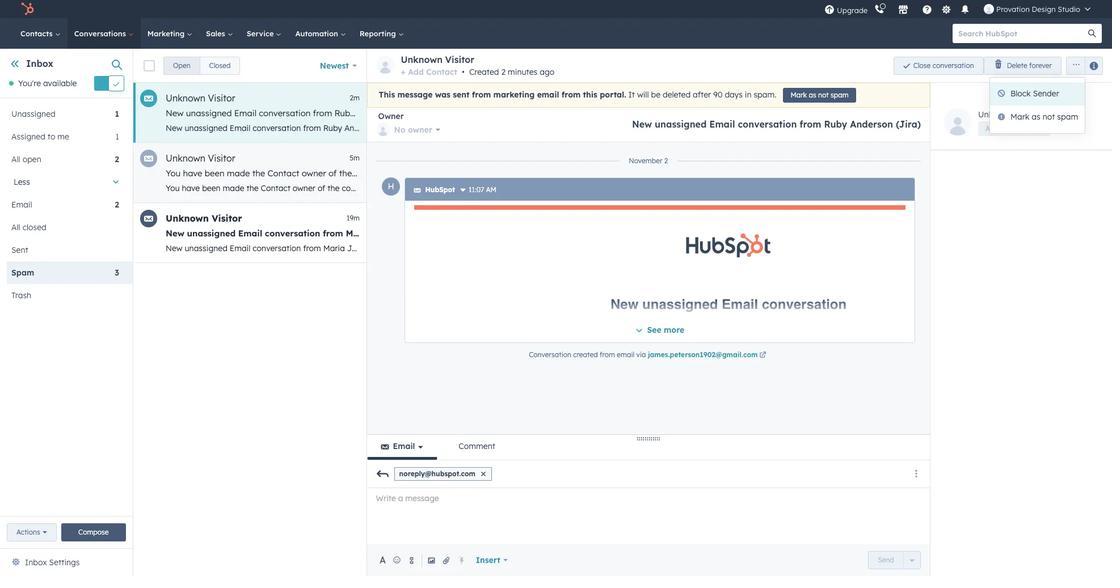 Task type: describe. For each thing, give the bounding box(es) containing it.
assigned to me
[[11, 132, 69, 142]]

new unassigned email conversation from maria johnson (sample contact) new unassigned email conversation from maria johnson &#x28;sample contact&#x29;
[[166, 228, 494, 254]]

Open button
[[163, 56, 200, 75]]

was
[[435, 90, 451, 100]]

you have been made the contact owner of the contact "james.peterson1902@gmail.com" you have been made the contact owner of the contact &quot;james.peterson1902&#x40;gmail.com&quot; https://api-na1.hubapi.com/notification-station/general/v1/notifications/cta/81a0bb98-8d9e-4f3b-b0db-f
[[166, 168, 969, 194]]

0 vertical spatial email
[[537, 90, 559, 100]]

contacts
[[20, 29, 55, 38]]

actions
[[16, 528, 40, 537]]

conversation created from email via
[[529, 351, 648, 359]]

1 vertical spatial mark
[[1011, 112, 1030, 122]]

mark as not spam inside new unassigned email conversation main content
[[791, 91, 849, 99]]

visitor inside unknown visitor + add contact • created 2 minutes ago
[[445, 54, 474, 65]]

comment button
[[445, 435, 510, 460]]

calling icon button
[[870, 2, 889, 16]]

row group inside new unassigned email conversation main content
[[133, 83, 969, 263]]

unassigned
[[11, 109, 55, 119]]

b0db-
[[943, 183, 966, 194]]

provation
[[997, 5, 1030, 14]]

all for all closed
[[11, 223, 20, 233]]

&#x28;jira&#x29;
[[382, 123, 449, 133]]

delete forever button
[[984, 56, 1062, 75]]

&quot;james.peterson1902&#x40;gmail.com&quot;
[[373, 183, 563, 194]]

owner
[[378, 111, 404, 121]]

anderson for new unassigned email conversation from ruby anderson (jira)
[[850, 119, 893, 130]]

all closed button
[[7, 216, 119, 239]]

2 vertical spatial contact
[[342, 183, 370, 194]]

reporting link
[[353, 18, 411, 49]]

new for new unassigned email conversation from maria johnson (sample contact) new unassigned email conversation from maria johnson &#x28;sample contact&#x29;
[[166, 228, 184, 239]]

send group
[[869, 552, 921, 570]]

delete forever
[[1007, 61, 1052, 70]]

0 vertical spatial johnson
[[373, 228, 409, 239]]

&#x28;sample
[[381, 243, 436, 254]]

3
[[115, 268, 119, 278]]

contact)
[[450, 228, 486, 239]]

email button
[[367, 435, 438, 460]]

0 vertical spatial of
[[329, 168, 337, 179]]

you're available
[[18, 78, 77, 89]]

close
[[914, 61, 931, 70]]

compose
[[78, 528, 109, 537]]

november 2
[[629, 157, 668, 165]]

unknown for you have been made the contact owner of the contact "james.peterson1902@gmail.com"
[[166, 153, 205, 164]]

insert
[[476, 556, 500, 566]]

1 vertical spatial contact
[[354, 168, 385, 179]]

(jira) for new unassigned email conversation from ruby anderson (jira)
[[896, 119, 921, 130]]

1 vertical spatial owner
[[302, 168, 326, 179]]

this
[[379, 90, 395, 100]]

Closed button
[[200, 56, 240, 75]]

unknown visitor for you have been made the contact owner of the contact "james.peterson1902@gmail.com"
[[166, 153, 235, 164]]

noreply@hubspot.com
[[399, 470, 476, 478]]

see more
[[647, 325, 685, 335]]

close image
[[481, 472, 486, 477]]

created
[[573, 351, 598, 359]]

0 vertical spatial mark as not spam button
[[783, 88, 856, 103]]

add
[[408, 67, 424, 77]]

menu containing provation design studio
[[824, 0, 1099, 18]]

new unassigned email conversation main content
[[133, 49, 1112, 577]]

90
[[713, 90, 723, 100]]

https://api-
[[565, 183, 609, 194]]

newest
[[320, 60, 349, 71]]

forever
[[1030, 61, 1052, 70]]

conversation inside button
[[933, 61, 974, 70]]

send button
[[869, 552, 904, 570]]

new unassigned email conversation from ruby anderson (jira) new unassigned email conversation from ruby anderson &#x28;jira&#x29;
[[166, 108, 449, 133]]

will
[[637, 90, 649, 100]]

associate
[[986, 124, 1017, 133]]

1 horizontal spatial not
[[1043, 112, 1055, 122]]

(jira) for new unassigned email conversation from ruby anderson (jira) new unassigned email conversation from ruby anderson &#x28;jira&#x29;
[[398, 108, 419, 119]]

search button
[[1083, 24, 1102, 43]]

service link
[[240, 18, 289, 49]]

"james.peterson1902@gmail.com"
[[387, 168, 524, 179]]

0 vertical spatial have
[[183, 168, 202, 179]]

•
[[462, 67, 465, 77]]

contact&#x29;
[[438, 243, 494, 254]]

1 horizontal spatial mark as not spam
[[1011, 112, 1078, 122]]

marketing link
[[141, 18, 199, 49]]

unknown visitor + add contact • created 2 minutes ago
[[401, 54, 555, 77]]

james.peterson1902@gmail.com link
[[648, 351, 768, 361]]

visitor for you have been made the contact owner of the contact "james.peterson1902@gmail.com"
[[208, 153, 235, 164]]

station/general/v1/notifications/cta/81a0bb98-
[[719, 183, 901, 194]]

search image
[[1088, 30, 1096, 37]]

close conversation
[[914, 61, 974, 70]]

4f3b-
[[923, 183, 943, 194]]

block sender
[[1011, 89, 1059, 99]]

provation design studio
[[997, 5, 1081, 14]]

no owner button
[[376, 121, 440, 138]]

open
[[173, 61, 190, 70]]

hubspot
[[425, 186, 455, 194]]

marketplaces image
[[898, 5, 909, 15]]

new for new unassigned email conversation from ruby anderson (jira) new unassigned email conversation from ruby anderson &#x28;jira&#x29;
[[166, 108, 184, 119]]

marketplaces button
[[892, 0, 915, 18]]

unknown visitor for new unassigned email conversation from maria johnson (sample contact)
[[166, 213, 242, 224]]

visitor inside unknown visitor associate contact
[[1015, 110, 1039, 120]]

1 vertical spatial made
[[223, 183, 244, 194]]

via
[[636, 351, 646, 359]]

minutes
[[508, 67, 538, 77]]

see more button
[[635, 323, 685, 338]]

8d9e-
[[901, 183, 923, 194]]

unassigned for new unassigned email conversation from ruby anderson (jira) new unassigned email conversation from ruby anderson &#x28;jira&#x29;
[[186, 108, 232, 119]]

november
[[629, 157, 663, 165]]

marketing
[[494, 90, 535, 100]]

unknown inside unknown visitor associate contact
[[978, 110, 1013, 120]]

1 you from the top
[[166, 168, 181, 179]]

open
[[22, 155, 41, 165]]

delete
[[1007, 61, 1028, 70]]

block
[[1011, 89, 1031, 99]]

unknown for new unassigned email conversation from ruby anderson (jira)
[[166, 93, 205, 104]]

insert button
[[469, 549, 516, 572]]

send
[[878, 556, 894, 565]]

you're available image
[[9, 81, 14, 86]]

hubspot image
[[20, 2, 34, 16]]

ruby for new unassigned email conversation from ruby anderson (jira)
[[824, 119, 847, 130]]

block sender button
[[990, 82, 1085, 106]]

spam inside new unassigned email conversation main content
[[831, 91, 849, 99]]

11:07 am
[[469, 186, 497, 194]]

it
[[629, 90, 635, 100]]

spam
[[11, 268, 34, 278]]

more
[[664, 325, 685, 335]]

2 you from the top
[[166, 183, 180, 194]]

unknown for new unassigned email conversation from maria johnson (sample contact)
[[166, 213, 209, 224]]

contact inside unknown visitor + add contact • created 2 minutes ago
[[426, 67, 457, 77]]

help button
[[918, 0, 937, 18]]



Task type: locate. For each thing, give the bounding box(es) containing it.
in
[[745, 90, 752, 100]]

1 vertical spatial mark as not spam button
[[990, 106, 1085, 129]]

all left the "closed"
[[11, 223, 20, 233]]

james peterson image
[[984, 4, 994, 14]]

1 vertical spatial not
[[1043, 112, 1055, 122]]

1 vertical spatial johnson
[[347, 243, 379, 254]]

email from unknown visitor with subject new unassigned email conversation from maria johnson (sample contact) row
[[133, 203, 494, 263]]

0 vertical spatial contact
[[426, 67, 457, 77]]

owner inside popup button
[[408, 125, 433, 135]]

0 horizontal spatial email
[[537, 90, 559, 100]]

not
[[818, 91, 829, 99], [1043, 112, 1055, 122]]

Search HubSpot search field
[[953, 24, 1092, 43]]

3 unknown visitor from the top
[[166, 213, 242, 224]]

1 vertical spatial you
[[166, 183, 180, 194]]

row group
[[133, 83, 969, 263]]

automation link
[[289, 18, 353, 49]]

0 horizontal spatial group
[[163, 56, 240, 75]]

0 horizontal spatial mark as not spam button
[[783, 88, 856, 103]]

1 horizontal spatial of
[[329, 168, 337, 179]]

this message was sent from marketing email from this portal. it will be deleted after 90 days in spam.
[[379, 90, 777, 100]]

2 inside unknown visitor + add contact • created 2 minutes ago
[[501, 67, 506, 77]]

1 for unassigned
[[115, 109, 119, 119]]

all
[[11, 155, 20, 165], [11, 223, 20, 233]]

be
[[651, 90, 661, 100]]

compose button
[[61, 524, 126, 542]]

0 vertical spatial unknown visitor
[[166, 93, 235, 104]]

menu
[[824, 0, 1099, 18]]

as
[[809, 91, 816, 99], [1032, 112, 1041, 122]]

calling icon image
[[875, 5, 885, 15]]

11:07
[[469, 186, 484, 194]]

unknown inside row
[[166, 153, 205, 164]]

contact
[[1019, 124, 1043, 133], [354, 168, 385, 179], [342, 183, 370, 194]]

0 vertical spatial as
[[809, 91, 816, 99]]

link opens in a new window image inside james.peterson1902@gmail.com 'link'
[[760, 352, 766, 359]]

2 link opens in a new window image from the top
[[760, 352, 766, 359]]

1 vertical spatial email
[[617, 351, 635, 359]]

1 vertical spatial mark as not spam
[[1011, 112, 1078, 122]]

reporting
[[360, 29, 398, 38]]

portal.
[[600, 90, 626, 100]]

as inside main content
[[809, 91, 816, 99]]

0 vertical spatial you
[[166, 168, 181, 179]]

contact down 5m
[[354, 168, 385, 179]]

1 vertical spatial contact
[[268, 168, 299, 179]]

sender
[[1033, 89, 1059, 99]]

0 horizontal spatial spam
[[831, 91, 849, 99]]

inbox for inbox
[[26, 58, 53, 69]]

0 vertical spatial been
[[205, 168, 224, 179]]

email down ago
[[537, 90, 559, 100]]

visitor inside the email from unknown visitor with subject new unassigned email conversation from ruby anderson (jira) row
[[208, 93, 235, 104]]

mark as not spam up the new unassigned email conversation from ruby anderson (jira)
[[791, 91, 849, 99]]

mark as not spam button up the new unassigned email conversation from ruby anderson (jira)
[[783, 88, 856, 103]]

unassigned
[[186, 108, 232, 119], [655, 119, 707, 130], [185, 123, 227, 133], [187, 228, 236, 239], [185, 243, 227, 254], [642, 297, 718, 313]]

0 vertical spatial made
[[227, 168, 250, 179]]

new
[[166, 108, 184, 119], [632, 119, 652, 130], [166, 123, 182, 133], [166, 228, 184, 239], [166, 243, 182, 254], [611, 297, 639, 313]]

unassigned for new unassigned email conversation
[[642, 297, 718, 313]]

2 all from the top
[[11, 223, 20, 233]]

actions button
[[7, 524, 57, 542]]

1
[[115, 109, 119, 119], [116, 132, 119, 142]]

inbox up you're available
[[26, 58, 53, 69]]

1 unknown visitor from the top
[[166, 93, 235, 104]]

contact right associate on the right
[[1019, 124, 1043, 133]]

0 horizontal spatial (jira)
[[398, 108, 419, 119]]

you
[[166, 168, 181, 179], [166, 183, 180, 194]]

0 horizontal spatial maria
[[323, 243, 345, 254]]

visitor
[[445, 54, 474, 65], [208, 93, 235, 104], [1015, 110, 1039, 120], [208, 153, 235, 164], [212, 213, 242, 224]]

mark as not spam button down block sender
[[990, 106, 1085, 129]]

ruby for new unassigned email conversation from ruby anderson (jira) new unassigned email conversation from ruby anderson &#x28;jira&#x29;
[[335, 108, 355, 119]]

1 vertical spatial all
[[11, 223, 20, 233]]

visitor for new unassigned email conversation from ruby anderson (jira)
[[208, 93, 235, 104]]

see
[[647, 325, 662, 335]]

1 horizontal spatial email
[[617, 351, 635, 359]]

inbox inside inbox settings link
[[25, 558, 47, 568]]

visitor inside email from unknown visitor with subject new unassigned email conversation from maria johnson (sample contact) row
[[212, 213, 242, 224]]

1 vertical spatial of
[[318, 183, 325, 194]]

group containing open
[[163, 56, 240, 75]]

not up new unassigned email conversation from ruby anderson (jira) heading at the top of the page
[[818, 91, 829, 99]]

0 horizontal spatial of
[[318, 183, 325, 194]]

owner down new unassigned email conversation from ruby anderson (jira) new unassigned email conversation from ruby anderson &#x28;jira&#x29;
[[302, 168, 326, 179]]

na1.hubapi.com/notification-
[[609, 183, 719, 194]]

visitor for new unassigned email conversation from maria johnson (sample contact)
[[212, 213, 242, 224]]

unassigned for new unassigned email conversation from maria johnson (sample contact) new unassigned email conversation from maria johnson &#x28;sample contact&#x29;
[[187, 228, 236, 239]]

0 horizontal spatial mark
[[791, 91, 807, 99]]

unknown visitor inside row
[[166, 153, 235, 164]]

group down search image on the right
[[1062, 56, 1103, 75]]

1 vertical spatial maria
[[323, 243, 345, 254]]

email
[[537, 90, 559, 100], [617, 351, 635, 359]]

0 vertical spatial mark
[[791, 91, 807, 99]]

mark
[[791, 91, 807, 99], [1011, 112, 1030, 122]]

1 all from the top
[[11, 155, 20, 165]]

1 vertical spatial unknown visitor
[[166, 153, 235, 164]]

1 horizontal spatial mark
[[1011, 112, 1030, 122]]

maria
[[346, 228, 371, 239], [323, 243, 345, 254]]

inbox for inbox settings
[[25, 558, 47, 568]]

group
[[163, 56, 240, 75], [1062, 56, 1103, 75]]

upgrade
[[837, 5, 868, 14]]

0 horizontal spatial as
[[809, 91, 816, 99]]

1 for assigned to me
[[116, 132, 119, 142]]

1 vertical spatial have
[[182, 183, 200, 194]]

settings link
[[939, 3, 953, 15]]

mark up associate on the right
[[1011, 112, 1030, 122]]

0 vertical spatial 1
[[115, 109, 119, 119]]

more info image
[[460, 187, 466, 194]]

0 vertical spatial owner
[[408, 125, 433, 135]]

been
[[205, 168, 224, 179], [202, 183, 221, 194]]

johnson
[[373, 228, 409, 239], [347, 243, 379, 254]]

conversation
[[529, 351, 571, 359]]

2 unknown visitor from the top
[[166, 153, 235, 164]]

owner
[[408, 125, 433, 135], [302, 168, 326, 179], [293, 183, 316, 194]]

sales link
[[199, 18, 240, 49]]

less
[[14, 177, 30, 187]]

created
[[469, 67, 499, 77]]

notifications image
[[960, 5, 970, 15]]

after
[[693, 90, 711, 100]]

1 vertical spatial inbox
[[25, 558, 47, 568]]

0 vertical spatial mark as not spam
[[791, 91, 849, 99]]

the
[[252, 168, 265, 179], [339, 168, 352, 179], [247, 183, 259, 194], [328, 183, 340, 194]]

comment
[[459, 442, 495, 452]]

0 horizontal spatial not
[[818, 91, 829, 99]]

1 vertical spatial been
[[202, 183, 221, 194]]

0 horizontal spatial mark as not spam
[[791, 91, 849, 99]]

1 horizontal spatial group
[[1062, 56, 1103, 75]]

am
[[486, 186, 497, 194]]

inbox settings
[[25, 558, 80, 568]]

as down block sender button
[[1032, 112, 1041, 122]]

mark inside new unassigned email conversation main content
[[791, 91, 807, 99]]

not down sender
[[1043, 112, 1055, 122]]

1 horizontal spatial spam
[[1057, 112, 1078, 122]]

design
[[1032, 5, 1056, 14]]

email inside 'button'
[[393, 442, 415, 452]]

no owner
[[394, 125, 433, 135]]

(sample
[[412, 228, 447, 239]]

upgrade image
[[825, 5, 835, 15]]

(jira) inside new unassigned email conversation from ruby anderson (jira) new unassigned email conversation from ruby anderson &#x28;jira&#x29;
[[398, 108, 419, 119]]

unknown visitor associate contact
[[978, 110, 1043, 133]]

made
[[227, 168, 250, 179], [223, 183, 244, 194]]

(jira)
[[398, 108, 419, 119], [896, 119, 921, 130]]

owner up email from unknown visitor with subject new unassigned email conversation from maria johnson (sample contact) row
[[293, 183, 316, 194]]

contact inside unknown visitor associate contact
[[1019, 124, 1043, 133]]

inbox left settings
[[25, 558, 47, 568]]

0 vertical spatial all
[[11, 155, 20, 165]]

email
[[234, 108, 257, 119], [710, 119, 735, 130], [230, 123, 250, 133], [11, 200, 32, 210], [238, 228, 262, 239], [230, 243, 250, 254], [722, 297, 758, 313], [393, 442, 415, 452]]

trash button
[[7, 285, 119, 307]]

email from unknown visitor with subject new unassigned email conversation from ruby anderson (jira) row
[[133, 83, 449, 143]]

1 vertical spatial as
[[1032, 112, 1041, 122]]

new unassigned email conversation from ruby anderson (jira) heading
[[632, 119, 921, 130]]

link opens in a new window image
[[760, 351, 766, 361], [760, 352, 766, 359]]

0 vertical spatial maria
[[346, 228, 371, 239]]

0 vertical spatial not
[[818, 91, 829, 99]]

visitor inside email from unknown visitor with subject you have been made the contact owner of the contact &quot;james.peterson1902@gmail.com&quot; row
[[208, 153, 235, 164]]

notifications button
[[956, 0, 975, 18]]

conversation
[[933, 61, 974, 70], [259, 108, 311, 119], [738, 119, 797, 130], [253, 123, 301, 133], [265, 228, 320, 239], [253, 243, 301, 254], [762, 297, 847, 313]]

mark right spam.
[[791, 91, 807, 99]]

2m
[[350, 94, 360, 102]]

1 vertical spatial 1
[[116, 132, 119, 142]]

2 vertical spatial owner
[[293, 183, 316, 194]]

unknown inside unknown visitor + add contact • created 2 minutes ago
[[401, 54, 443, 65]]

+ add contact button
[[401, 65, 457, 79]]

sent button
[[7, 239, 119, 262]]

1 vertical spatial spam
[[1057, 112, 1078, 122]]

1 horizontal spatial as
[[1032, 112, 1041, 122]]

sent
[[11, 245, 28, 256]]

email from unknown visitor with subject you have been made the contact owner of the contact &quot;james.peterson1902@gmail.com&quot; row
[[133, 143, 969, 203]]

mark as not spam down sender
[[1011, 112, 1078, 122]]

new for new unassigned email conversation from ruby anderson (jira)
[[632, 119, 652, 130]]

johnson up &#x28;sample
[[373, 228, 409, 239]]

unassigned for new unassigned email conversation from ruby anderson (jira)
[[655, 119, 707, 130]]

as up the new unassigned email conversation from ruby anderson (jira)
[[809, 91, 816, 99]]

unknown
[[401, 54, 443, 65], [166, 93, 205, 104], [978, 110, 1013, 120], [166, 153, 205, 164], [166, 213, 209, 224]]

to
[[48, 132, 55, 142]]

newest button
[[313, 54, 364, 77]]

provation design studio button
[[977, 0, 1098, 18]]

+
[[401, 67, 406, 77]]

you're
[[18, 78, 41, 89]]

0 vertical spatial inbox
[[26, 58, 53, 69]]

group down 'sales'
[[163, 56, 240, 75]]

unknown visitor for new unassigned email conversation from ruby anderson (jira)
[[166, 93, 235, 104]]

1 horizontal spatial mark as not spam button
[[990, 106, 1085, 129]]

1 horizontal spatial maria
[[346, 228, 371, 239]]

anderson for new unassigned email conversation from ruby anderson (jira) new unassigned email conversation from ruby anderson &#x28;jira&#x29;
[[357, 108, 395, 119]]

mark as not spam
[[791, 91, 849, 99], [1011, 112, 1078, 122]]

all for all open
[[11, 155, 20, 165]]

row group containing unknown visitor
[[133, 83, 969, 263]]

all left open in the left of the page
[[11, 155, 20, 165]]

1 horizontal spatial (jira)
[[896, 119, 921, 130]]

ago
[[540, 67, 555, 77]]

johnson down the 19m at the top of the page
[[347, 243, 379, 254]]

all open
[[11, 155, 41, 165]]

sent
[[453, 90, 470, 100]]

2 group from the left
[[1062, 56, 1103, 75]]

spam.
[[754, 90, 777, 100]]

0 vertical spatial contact
[[1019, 124, 1043, 133]]

2 vertical spatial unknown visitor
[[166, 213, 242, 224]]

email left via
[[617, 351, 635, 359]]

1 link opens in a new window image from the top
[[760, 351, 766, 361]]

deleted
[[663, 90, 691, 100]]

all inside button
[[11, 223, 20, 233]]

service
[[247, 29, 276, 38]]

assigned
[[11, 132, 45, 142]]

inbox
[[26, 58, 53, 69], [25, 558, 47, 568]]

available
[[43, 78, 77, 89]]

owner right no
[[408, 125, 433, 135]]

help image
[[922, 5, 932, 15]]

not inside new unassigned email conversation main content
[[818, 91, 829, 99]]

19m
[[347, 214, 360, 222]]

2 vertical spatial contact
[[261, 183, 291, 194]]

contact up the 19m at the top of the page
[[342, 183, 370, 194]]

new for new unassigned email conversation
[[611, 297, 639, 313]]

1 group from the left
[[163, 56, 240, 75]]

5m
[[350, 154, 360, 162]]

0 vertical spatial spam
[[831, 91, 849, 99]]

marketing
[[147, 29, 187, 38]]

inbox settings link
[[25, 556, 80, 570]]

hubspot image
[[686, 210, 771, 280]]

settings image
[[941, 5, 951, 15]]

automation
[[295, 29, 340, 38]]

no
[[394, 125, 406, 135]]

conversations link
[[67, 18, 141, 49]]



Task type: vqa. For each thing, say whether or not it's contained in the screenshot.
Compose
yes



